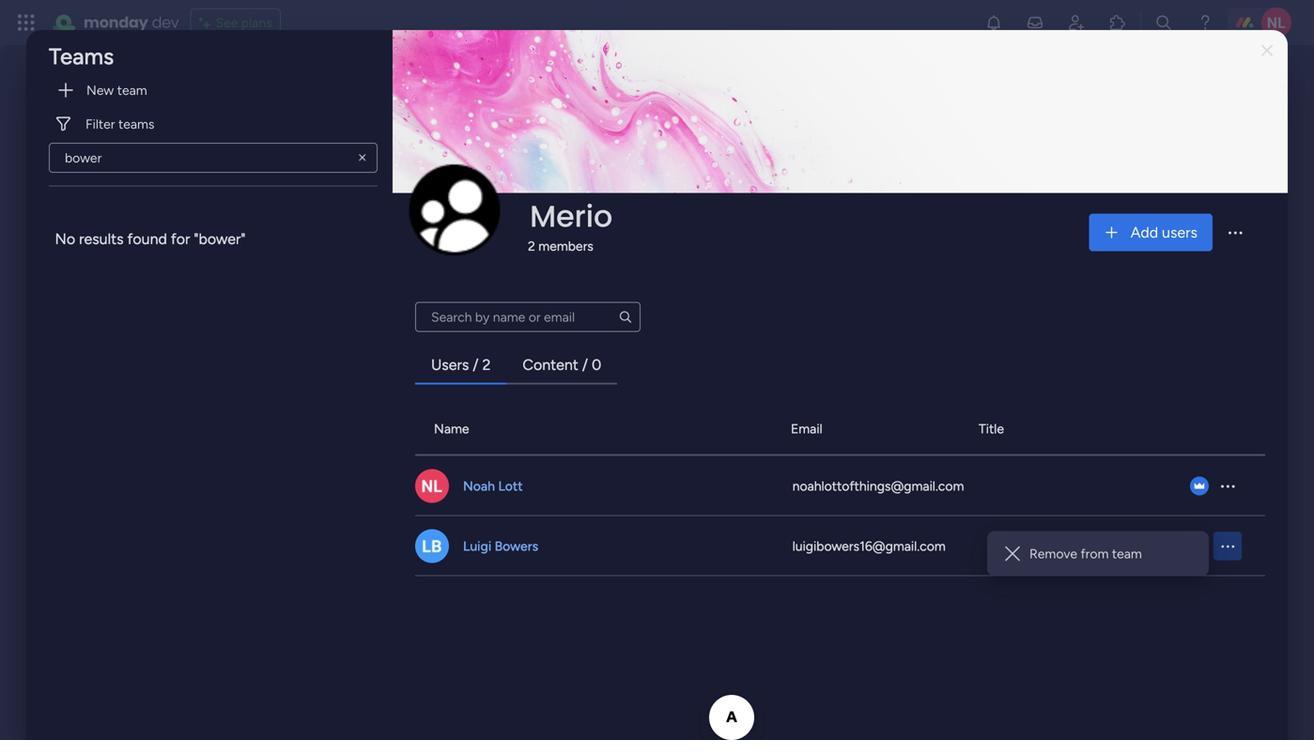 Task type: vqa. For each thing, say whether or not it's contained in the screenshot.
the right board
no



Task type: describe. For each thing, give the bounding box(es) containing it.
see plans button
[[190, 8, 281, 37]]

select product image
[[17, 13, 36, 32]]

members
[[538, 238, 593, 254]]

teams
[[49, 43, 114, 70]]

/ for 2
[[473, 356, 479, 374]]

Search by name or email search field
[[415, 302, 641, 332]]

0 vertical spatial menu image
[[1226, 223, 1245, 242]]

users
[[1162, 223, 1198, 241]]

close image
[[1261, 44, 1273, 58]]

remove from team image
[[1003, 544, 1022, 563]]

Search teams search field
[[49, 143, 378, 173]]

from
[[1081, 546, 1109, 562]]

notifications image
[[984, 13, 1003, 32]]

see plans
[[216, 15, 272, 31]]

luigi bowers
[[463, 538, 538, 554]]

teams
[[118, 116, 154, 132]]

search image
[[618, 309, 633, 324]]

monday
[[84, 12, 148, 33]]

row group containing noah lott
[[415, 456, 1265, 576]]

search everything image
[[1154, 13, 1173, 32]]

luigibowers16@gmail.com
[[792, 538, 946, 554]]

filter
[[85, 116, 115, 132]]

apps image
[[1108, 13, 1127, 32]]

"bower"
[[194, 230, 246, 248]]

luigi bowers link
[[460, 537, 541, 555]]

new team button
[[49, 75, 378, 105]]

grid containing name
[[415, 403, 1265, 737]]

users
[[431, 356, 469, 374]]

see
[[216, 15, 238, 31]]

found
[[127, 230, 167, 248]]

remove
[[1029, 546, 1077, 562]]

email
[[791, 421, 822, 437]]

users / 2 link
[[416, 348, 506, 382]]

team inside menu item
[[1112, 546, 1142, 562]]

2 inside merio 2 members
[[528, 238, 535, 254]]

luigi
[[463, 538, 491, 554]]

merio 2 members
[[528, 196, 613, 254]]

plans
[[241, 15, 272, 31]]

content
[[523, 356, 578, 374]]

/ for 0
[[582, 356, 588, 374]]

add
[[1131, 223, 1158, 241]]

noah lott link
[[460, 477, 526, 495]]

noah lott
[[463, 478, 523, 494]]

noah lott image
[[1261, 8, 1292, 38]]

new team
[[86, 82, 147, 98]]



Task type: locate. For each thing, give the bounding box(es) containing it.
Merio field
[[525, 196, 617, 237]]

row containing noah lott
[[415, 456, 1265, 516]]

0 horizontal spatial team
[[117, 82, 147, 98]]

luigi bowers image
[[415, 529, 449, 563]]

0 vertical spatial 2
[[528, 238, 535, 254]]

team right from at the bottom right of page
[[1112, 546, 1142, 562]]

add users button
[[1089, 214, 1213, 251]]

upload button
[[408, 163, 502, 257]]

row down noahlottofthings@gmail.com
[[415, 516, 1265, 576]]

row containing name
[[415, 403, 1265, 456]]

1 vertical spatial menu image
[[1218, 477, 1237, 495]]

team
[[117, 82, 147, 98], [1112, 546, 1142, 562]]

noah lott image
[[415, 469, 449, 503]]

tab list containing users / 2
[[415, 347, 1265, 385]]

1 / from the left
[[473, 356, 479, 374]]

tab list
[[415, 347, 1265, 385]]

row containing luigi bowers
[[415, 516, 1265, 576]]

2 inside users / 2 link
[[482, 356, 491, 374]]

3 row from the top
[[415, 516, 1265, 576]]

clear search image
[[355, 150, 370, 165]]

monday dev
[[84, 12, 179, 33]]

with margin right image
[[56, 81, 75, 100]]

content / 0 link
[[508, 348, 616, 382]]

grid
[[415, 403, 1265, 737]]

row group
[[415, 456, 1265, 576]]

2
[[528, 238, 535, 254], [482, 356, 491, 374]]

0 vertical spatial team
[[117, 82, 147, 98]]

1 horizontal spatial 2
[[528, 238, 535, 254]]

row up noahlottofthings@gmail.com
[[415, 403, 1265, 456]]

dev
[[152, 12, 179, 33]]

add users
[[1131, 223, 1198, 241]]

team avatar image
[[408, 163, 502, 257]]

/ right users
[[473, 356, 479, 374]]

None search field
[[49, 143, 378, 173], [415, 302, 641, 332], [49, 143, 378, 173], [415, 302, 641, 332]]

invite members image
[[1067, 13, 1086, 32]]

row down email
[[415, 456, 1265, 516]]

2 left members
[[528, 238, 535, 254]]

1 vertical spatial 2
[[482, 356, 491, 374]]

no results found for "bower"
[[55, 230, 246, 248]]

/ left the 0
[[582, 356, 588, 374]]

noahlottofthings@gmail.com
[[792, 478, 964, 494]]

2 row from the top
[[415, 456, 1265, 516]]

no
[[55, 230, 75, 248]]

users / 2
[[431, 356, 491, 374]]

menu image for noahlottofthings@gmail.com
[[1218, 477, 1237, 495]]

remove from team
[[1029, 546, 1142, 562]]

merio
[[530, 196, 613, 237]]

results
[[79, 230, 124, 248]]

menu image for luigibowers16@gmail.com
[[1219, 537, 1237, 555]]

lott
[[498, 478, 523, 494]]

1 horizontal spatial team
[[1112, 546, 1142, 562]]

2 right users
[[482, 356, 491, 374]]

0 horizontal spatial 2
[[482, 356, 491, 374]]

row
[[415, 403, 1265, 456], [415, 456, 1265, 516], [415, 516, 1265, 576]]

name
[[434, 421, 469, 437]]

remove from team menu item
[[995, 539, 1201, 569]]

filter teams
[[85, 116, 154, 132]]

title
[[979, 421, 1004, 437]]

2 / from the left
[[582, 356, 588, 374]]

content / 0
[[523, 356, 601, 374]]

new
[[86, 82, 114, 98]]

inbox image
[[1026, 13, 1045, 32]]

1 row from the top
[[415, 403, 1265, 456]]

/
[[473, 356, 479, 374], [582, 356, 588, 374]]

bowers
[[495, 538, 538, 554]]

2 vertical spatial menu image
[[1219, 537, 1237, 555]]

team inside button
[[117, 82, 147, 98]]

1 vertical spatial team
[[1112, 546, 1142, 562]]

menu image
[[1226, 223, 1245, 242], [1218, 477, 1237, 495], [1219, 537, 1237, 555]]

1 horizontal spatial /
[[582, 356, 588, 374]]

for
[[171, 230, 190, 248]]

0 horizontal spatial /
[[473, 356, 479, 374]]

upload
[[430, 216, 479, 234]]

filter teams button
[[49, 109, 378, 139]]

0
[[592, 356, 601, 374]]

help image
[[1196, 13, 1215, 32]]

team right the new
[[117, 82, 147, 98]]

noah
[[463, 478, 495, 494]]



